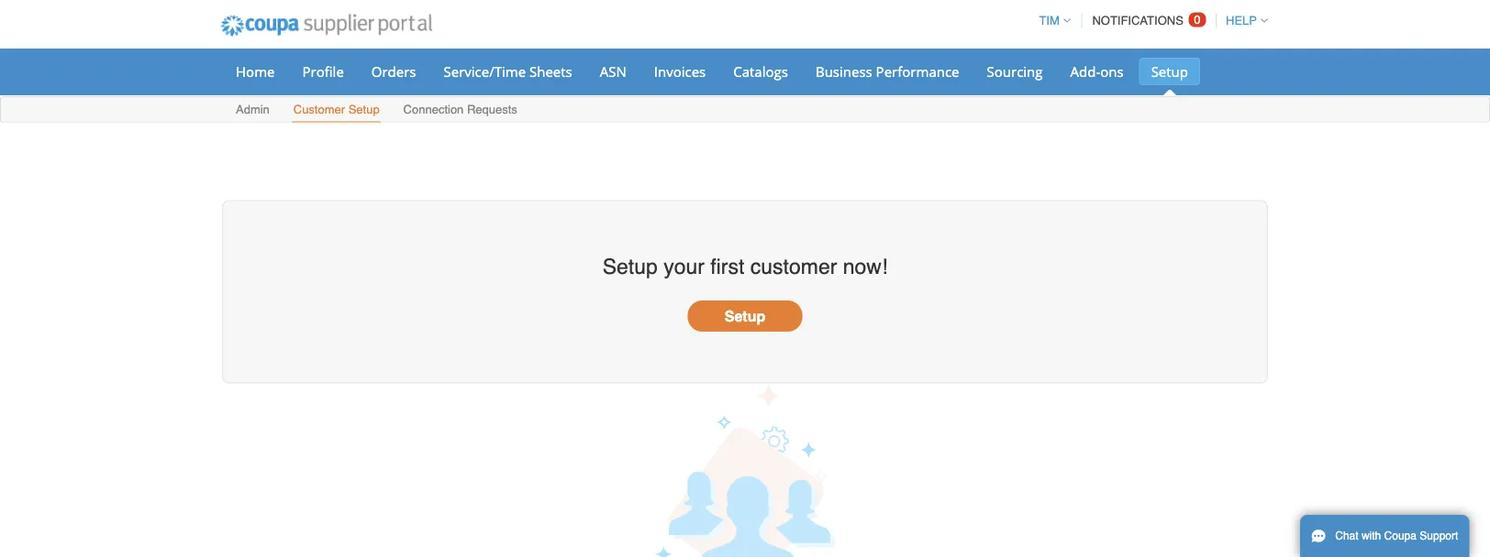 Task type: describe. For each thing, give the bounding box(es) containing it.
coupa supplier portal image
[[208, 3, 445, 49]]

service/time sheets
[[444, 62, 572, 81]]

business performance
[[816, 62, 959, 81]]

tim link
[[1031, 14, 1071, 28]]

business performance link
[[804, 58, 971, 85]]

support
[[1420, 530, 1458, 543]]

add-ons
[[1070, 62, 1124, 81]]

navigation containing notifications 0
[[1031, 3, 1268, 39]]

connection requests link
[[402, 99, 518, 122]]

asn
[[600, 62, 626, 81]]

customer
[[293, 103, 345, 117]]

with
[[1362, 530, 1381, 543]]

asn link
[[588, 58, 638, 85]]

chat
[[1335, 530, 1358, 543]]

first
[[710, 255, 744, 279]]

add-
[[1070, 62, 1100, 81]]

0
[[1194, 13, 1201, 27]]

chat with coupa support button
[[1300, 516, 1469, 558]]

setup inside customer setup link
[[348, 103, 380, 117]]

chat with coupa support
[[1335, 530, 1458, 543]]

service/time sheets link
[[432, 58, 584, 85]]

sheets
[[529, 62, 572, 81]]

setup button
[[688, 301, 802, 332]]

home link
[[224, 58, 287, 85]]

catalogs
[[733, 62, 788, 81]]

invoices link
[[642, 58, 718, 85]]

tim
[[1039, 14, 1060, 28]]

orders
[[371, 62, 416, 81]]

requests
[[467, 103, 517, 117]]

setup your first customer now!
[[603, 255, 888, 279]]

setup inside button
[[725, 308, 765, 325]]

sourcing link
[[975, 58, 1055, 85]]



Task type: locate. For each thing, give the bounding box(es) containing it.
customer
[[750, 255, 837, 279]]

performance
[[876, 62, 959, 81]]

customer setup link
[[292, 99, 380, 122]]

home
[[236, 62, 275, 81]]

setup down setup your first customer now!
[[725, 308, 765, 325]]

connection requests
[[403, 103, 517, 117]]

add-ons link
[[1058, 58, 1136, 85]]

setup inside setup link
[[1151, 62, 1188, 81]]

customer setup
[[293, 103, 380, 117]]

ons
[[1100, 62, 1124, 81]]

connection
[[403, 103, 464, 117]]

setup down notifications 0
[[1151, 62, 1188, 81]]

setup right customer
[[348, 103, 380, 117]]

your
[[664, 255, 705, 279]]

sourcing
[[987, 62, 1043, 81]]

notifications 0
[[1092, 13, 1201, 28]]

orders link
[[359, 58, 428, 85]]

setup left your
[[603, 255, 658, 279]]

profile
[[302, 62, 344, 81]]

help link
[[1218, 14, 1268, 28]]

notifications
[[1092, 14, 1183, 28]]

admin
[[236, 103, 270, 117]]

profile link
[[290, 58, 356, 85]]

setup
[[1151, 62, 1188, 81], [348, 103, 380, 117], [603, 255, 658, 279], [725, 308, 765, 325]]

navigation
[[1031, 3, 1268, 39]]

coupa
[[1384, 530, 1417, 543]]

setup link
[[1139, 58, 1200, 85]]

help
[[1226, 14, 1257, 28]]

now!
[[843, 255, 888, 279]]

catalogs link
[[721, 58, 800, 85]]

business
[[816, 62, 872, 81]]

invoices
[[654, 62, 706, 81]]

service/time
[[444, 62, 526, 81]]

admin link
[[235, 99, 271, 122]]



Task type: vqa. For each thing, say whether or not it's contained in the screenshot.
Website TEXT FIELD
no



